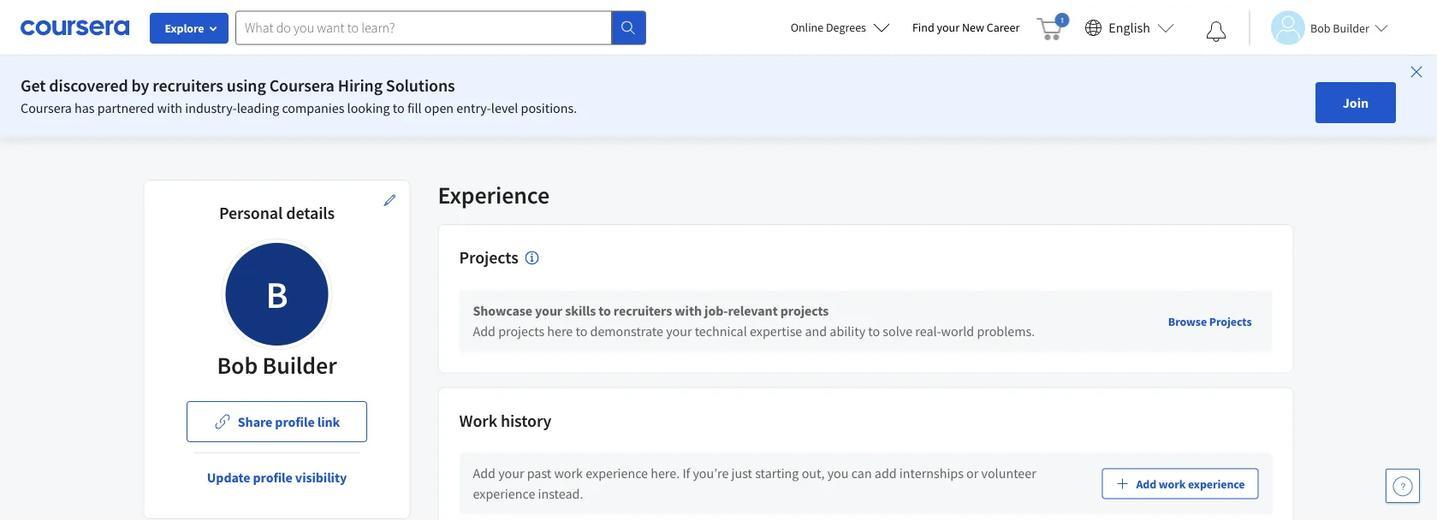 Task type: vqa. For each thing, say whether or not it's contained in the screenshot.
If
yes



Task type: locate. For each thing, give the bounding box(es) containing it.
starting
[[755, 466, 799, 483]]

your left past
[[499, 466, 525, 483]]

experience inside button
[[1189, 477, 1246, 492]]

volunteer
[[982, 466, 1037, 483]]

0 vertical spatial recruiters
[[153, 75, 223, 96]]

profile right update
[[253, 469, 293, 486]]

with inside get discovered by recruiters using coursera hiring solutions coursera has partnered with industry-leading companies looking to fill open entry-level positions.
[[157, 99, 182, 116]]

with left industry-
[[157, 99, 182, 116]]

add
[[473, 323, 496, 341], [473, 466, 496, 483], [1137, 477, 1157, 492]]

experience
[[586, 466, 648, 483], [1189, 477, 1246, 492], [473, 486, 536, 503]]

recruiters up industry-
[[153, 75, 223, 96]]

career
[[987, 20, 1020, 35]]

showcase
[[473, 303, 533, 320]]

add inside "add your past work experience here. if you're just starting out, you can add internships or volunteer experience instead."
[[473, 466, 496, 483]]

projects
[[459, 247, 519, 268], [1210, 314, 1252, 329]]

recruiters up demonstrate
[[614, 303, 672, 320]]

edit image
[[383, 194, 397, 207]]

profile for share
[[275, 414, 315, 431]]

coursera
[[269, 75, 335, 96], [21, 99, 72, 116]]

None search field
[[235, 11, 647, 45]]

coursera down get on the top left of the page
[[21, 99, 72, 116]]

1 vertical spatial coursera
[[21, 99, 72, 116]]

shopping cart: 1 item image
[[1037, 13, 1070, 40]]

with
[[157, 99, 182, 116], [675, 303, 702, 320]]

1 vertical spatial with
[[675, 303, 702, 320]]

bob up join 'button'
[[1311, 20, 1331, 36]]

join
[[1343, 94, 1369, 111]]

0 horizontal spatial projects
[[499, 323, 545, 341]]

find
[[913, 20, 935, 35]]

0 vertical spatial projects
[[781, 303, 829, 320]]

add for add your past work experience here. if you're just starting out, you can add internships or volunteer experience instead.
[[473, 466, 496, 483]]

1 vertical spatial projects
[[1210, 314, 1252, 329]]

add inside showcase your skills to recruiters with job-relevant projects add projects here to demonstrate your technical expertise and ability to solve real-world problems.
[[473, 323, 496, 341]]

industry-
[[185, 99, 237, 116]]

1 horizontal spatial projects
[[1210, 314, 1252, 329]]

online
[[791, 20, 824, 35]]

add work experience button
[[1102, 469, 1259, 500]]

share profile link button
[[187, 402, 368, 443]]

1 horizontal spatial work
[[1159, 477, 1186, 492]]

entry-
[[457, 99, 491, 116]]

english
[[1109, 19, 1151, 36]]

0 vertical spatial bob
[[1311, 20, 1331, 36]]

1 horizontal spatial experience
[[586, 466, 648, 483]]

history
[[501, 410, 552, 432]]

your inside "add your past work experience here. if you're just starting out, you can add internships or volunteer experience instead."
[[499, 466, 525, 483]]

degrees
[[826, 20, 867, 35]]

skills
[[565, 303, 596, 320]]

add
[[875, 466, 897, 483]]

just
[[732, 466, 753, 483]]

partnered
[[97, 99, 154, 116]]

1 vertical spatial recruiters
[[614, 303, 672, 320]]

add inside add work experience button
[[1137, 477, 1157, 492]]

coursera up the "companies" at the top of page
[[269, 75, 335, 96]]

fill
[[408, 99, 422, 116]]

work history
[[459, 410, 552, 432]]

0 vertical spatial bob builder
[[1311, 20, 1370, 36]]

to down skills at the left bottom of page
[[576, 323, 588, 341]]

1 horizontal spatial bob
[[1311, 20, 1331, 36]]

experience
[[438, 180, 550, 210]]

b
[[266, 271, 288, 318]]

get
[[21, 75, 46, 96]]

personal
[[219, 203, 283, 224]]

work inside button
[[1159, 477, 1186, 492]]

2 horizontal spatial experience
[[1189, 477, 1246, 492]]

work inside "add your past work experience here. if you're just starting out, you can add internships or volunteer experience instead."
[[554, 466, 583, 483]]

bob
[[1311, 20, 1331, 36], [217, 351, 258, 381]]

with left job-
[[675, 303, 702, 320]]

visibility
[[295, 469, 347, 486]]

bob builder up join
[[1311, 20, 1370, 36]]

your
[[937, 20, 960, 35], [535, 303, 563, 320], [666, 323, 692, 341], [499, 466, 525, 483]]

b button
[[221, 239, 333, 350]]

1 horizontal spatial bob builder
[[1311, 20, 1370, 36]]

work
[[554, 466, 583, 483], [1159, 477, 1186, 492]]

new
[[962, 20, 985, 35]]

builder up share profile link
[[263, 351, 337, 381]]

builder up join
[[1334, 20, 1370, 36]]

information about the projects section image
[[526, 252, 539, 265]]

0 horizontal spatial work
[[554, 466, 583, 483]]

profile inside button
[[253, 469, 293, 486]]

builder
[[1334, 20, 1370, 36], [263, 351, 337, 381]]

0 vertical spatial builder
[[1334, 20, 1370, 36]]

0 vertical spatial with
[[157, 99, 182, 116]]

your for career
[[937, 20, 960, 35]]

1 horizontal spatial coursera
[[269, 75, 335, 96]]

1 horizontal spatial projects
[[781, 303, 829, 320]]

relevant
[[728, 303, 778, 320]]

or
[[967, 466, 979, 483]]

personal details
[[219, 203, 335, 224]]

What do you want to learn? text field
[[235, 11, 612, 45]]

your up here
[[535, 303, 563, 320]]

1 vertical spatial projects
[[499, 323, 545, 341]]

can
[[852, 466, 872, 483]]

projects up and
[[781, 303, 829, 320]]

bob builder up share profile link button
[[217, 351, 337, 381]]

0 vertical spatial projects
[[459, 247, 519, 268]]

1 vertical spatial bob builder
[[217, 351, 337, 381]]

recruiters
[[153, 75, 223, 96], [614, 303, 672, 320]]

projects
[[781, 303, 829, 320], [499, 323, 545, 341]]

profile left link
[[275, 414, 315, 431]]

0 horizontal spatial recruiters
[[153, 75, 223, 96]]

leading
[[237, 99, 279, 116]]

to left fill
[[393, 99, 405, 116]]

you
[[828, 466, 849, 483]]

profile
[[275, 414, 315, 431], [253, 469, 293, 486]]

0 horizontal spatial bob
[[217, 351, 258, 381]]

link
[[317, 414, 340, 431]]

projects right browse
[[1210, 314, 1252, 329]]

0 horizontal spatial builder
[[263, 351, 337, 381]]

internships
[[900, 466, 964, 483]]

projects down showcase
[[499, 323, 545, 341]]

english button
[[1078, 0, 1182, 56]]

hiring
[[338, 75, 383, 96]]

demonstrate
[[590, 323, 664, 341]]

coursera image
[[21, 14, 129, 41]]

work
[[459, 410, 498, 432]]

0 vertical spatial profile
[[275, 414, 315, 431]]

profile inside button
[[275, 414, 315, 431]]

your right find
[[937, 20, 960, 35]]

1 vertical spatial profile
[[253, 469, 293, 486]]

1 horizontal spatial builder
[[1334, 20, 1370, 36]]

bob builder
[[1311, 20, 1370, 36], [217, 351, 337, 381]]

looking
[[347, 99, 390, 116]]

profile for update
[[253, 469, 293, 486]]

here
[[547, 323, 573, 341]]

projects left 'information about the projects section' icon
[[459, 247, 519, 268]]

open
[[425, 99, 454, 116]]

0 horizontal spatial bob builder
[[217, 351, 337, 381]]

ability
[[830, 323, 866, 341]]

1 horizontal spatial recruiters
[[614, 303, 672, 320]]

details
[[286, 203, 335, 224]]

0 horizontal spatial with
[[157, 99, 182, 116]]

to
[[393, 99, 405, 116], [599, 303, 611, 320], [576, 323, 588, 341], [869, 323, 880, 341]]

bob up the "share"
[[217, 351, 258, 381]]

online degrees button
[[777, 9, 904, 46]]

1 horizontal spatial with
[[675, 303, 702, 320]]



Task type: describe. For each thing, give the bounding box(es) containing it.
you're
[[693, 466, 729, 483]]

explore
[[165, 21, 204, 36]]

add work experience
[[1137, 477, 1246, 492]]

browse projects button
[[1162, 306, 1259, 337]]

1 vertical spatial builder
[[263, 351, 337, 381]]

by
[[132, 75, 149, 96]]

add for add work experience
[[1137, 477, 1157, 492]]

using
[[227, 75, 266, 96]]

solutions
[[386, 75, 455, 96]]

projects inside 'button'
[[1210, 314, 1252, 329]]

your for to
[[535, 303, 563, 320]]

to right skills at the left bottom of page
[[599, 303, 611, 320]]

update profile visibility button
[[193, 457, 361, 498]]

0 horizontal spatial experience
[[473, 486, 536, 503]]

0 horizontal spatial projects
[[459, 247, 519, 268]]

problems.
[[977, 323, 1035, 341]]

update
[[207, 469, 250, 486]]

technical
[[695, 323, 747, 341]]

update profile visibility
[[207, 469, 347, 486]]

discovered
[[49, 75, 128, 96]]

share
[[238, 414, 273, 431]]

find your new career link
[[904, 17, 1029, 39]]

bob inside dropdown button
[[1311, 20, 1331, 36]]

if
[[683, 466, 690, 483]]

here.
[[651, 466, 680, 483]]

online degrees
[[791, 20, 867, 35]]

positions.
[[521, 99, 577, 116]]

real-
[[916, 323, 942, 341]]

explore button
[[150, 13, 229, 44]]

show notifications image
[[1207, 21, 1227, 42]]

share profile link
[[238, 414, 340, 431]]

past
[[527, 466, 552, 483]]

expertise
[[750, 323, 803, 341]]

companies
[[282, 99, 345, 116]]

solve
[[883, 323, 913, 341]]

level
[[491, 99, 518, 116]]

world
[[942, 323, 975, 341]]

help center image
[[1393, 476, 1414, 497]]

join button
[[1316, 82, 1397, 123]]

0 horizontal spatial coursera
[[21, 99, 72, 116]]

instead.
[[538, 486, 584, 503]]

showcase your skills to recruiters with job-relevant projects add projects here to demonstrate your technical expertise and ability to solve real-world problems.
[[473, 303, 1035, 341]]

browse projects
[[1169, 314, 1252, 329]]

your left technical
[[666, 323, 692, 341]]

add your past work experience here. if you're just starting out, you can add internships or volunteer experience instead.
[[473, 466, 1037, 503]]

builder inside dropdown button
[[1334, 20, 1370, 36]]

bob builder inside 'bob builder' dropdown button
[[1311, 20, 1370, 36]]

recruiters inside showcase your skills to recruiters with job-relevant projects add projects here to demonstrate your technical expertise and ability to solve real-world problems.
[[614, 303, 672, 320]]

find your new career
[[913, 20, 1020, 35]]

your for work
[[499, 466, 525, 483]]

out,
[[802, 466, 825, 483]]

1 vertical spatial bob
[[217, 351, 258, 381]]

with inside showcase your skills to recruiters with job-relevant projects add projects here to demonstrate your technical expertise and ability to solve real-world problems.
[[675, 303, 702, 320]]

browse
[[1169, 314, 1208, 329]]

0 vertical spatial coursera
[[269, 75, 335, 96]]

recruiters inside get discovered by recruiters using coursera hiring solutions coursera has partnered with industry-leading companies looking to fill open entry-level positions.
[[153, 75, 223, 96]]

to inside get discovered by recruiters using coursera hiring solutions coursera has partnered with industry-leading companies looking to fill open entry-level positions.
[[393, 99, 405, 116]]

get discovered by recruiters using coursera hiring solutions coursera has partnered with industry-leading companies looking to fill open entry-level positions.
[[21, 75, 577, 116]]

bob builder button
[[1249, 11, 1389, 45]]

job-
[[705, 303, 728, 320]]

has
[[75, 99, 95, 116]]

to left solve on the bottom of the page
[[869, 323, 880, 341]]

and
[[805, 323, 827, 341]]



